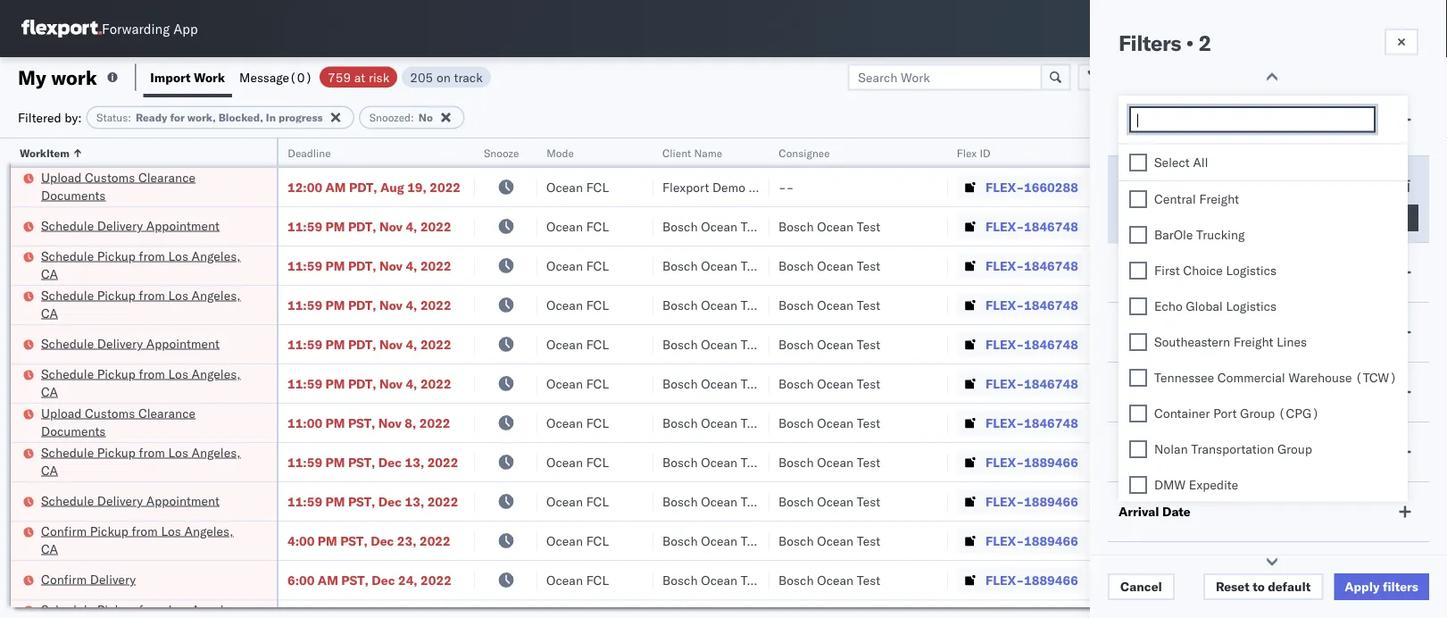 Task type: vqa. For each thing, say whether or not it's contained in the screenshot.


Task type: locate. For each thing, give the bounding box(es) containing it.
8,
[[405, 415, 417, 431]]

mode button
[[538, 142, 636, 160]]

consignee button
[[770, 142, 931, 160]]

hlxu6269489, for third schedule pickup from los angeles, ca button from the bottom
[[1195, 297, 1287, 312]]

risk
[[369, 69, 390, 85]]

delivery
[[97, 217, 143, 233], [97, 335, 143, 351], [1166, 384, 1216, 400], [97, 493, 143, 508], [90, 571, 136, 587]]

1 13, from the top
[[405, 454, 424, 470]]

pickup for confirm pickup from los angeles, ca link
[[90, 523, 129, 539]]

code)
[[1119, 118, 1162, 134]]

0 vertical spatial documents
[[41, 187, 106, 203]]

759 at risk
[[328, 69, 390, 85]]

numbers inside container numbers
[[1100, 153, 1145, 167]]

2 vertical spatial consignee
[[1119, 264, 1182, 280]]

ca for fourth schedule pickup from los angeles, ca link from the bottom
[[41, 266, 58, 281]]

schedule delivery appointment button
[[41, 217, 220, 236], [41, 334, 220, 354], [41, 492, 220, 511]]

deadline
[[288, 146, 331, 159], [1119, 444, 1173, 460]]

ceau7522281, hlxu6269489, hlxu8034992 down trucking
[[1100, 257, 1377, 273]]

message (0)
[[239, 69, 313, 85]]

upload customs clearance documents button for 11:00 pm pst, nov 8, 2022
[[41, 404, 254, 442]]

pm for upload customs clearance documents link corresponding to 11:00 pm pst, nov 8, 2022
[[326, 415, 345, 431]]

ceau7522281, hlxu6269489, hlxu8034992 up commercial
[[1100, 336, 1377, 351]]

consignee name
[[1119, 264, 1220, 280]]

1 horizontal spatial :
[[411, 111, 414, 124]]

0 vertical spatial customs
[[85, 169, 135, 185]]

hlxu8034992 for 11:59 pm pdt, nov 4, 2022 schedule delivery appointment button
[[1290, 336, 1377, 351]]

pickup inside confirm pickup from los angeles, ca
[[90, 523, 129, 539]]

consignee inside button
[[779, 146, 830, 159]]

None checkbox
[[1130, 226, 1148, 243], [1130, 404, 1148, 422], [1130, 440, 1148, 458], [1130, 226, 1148, 243], [1130, 404, 1148, 422], [1130, 440, 1148, 458]]

hlxu8034992 for 1st schedule pickup from los angeles, ca button from the top
[[1290, 257, 1377, 273]]

los inside schedule pickup from los angeles,
[[168, 602, 188, 617]]

tennessee
[[1155, 369, 1215, 385]]

echo global logistics
[[1155, 298, 1277, 314]]

los for first schedule pickup from los angeles, ca button from the bottom
[[168, 444, 188, 460]]

3 schedule delivery appointment link from the top
[[41, 492, 220, 510]]

fcl
[[586, 179, 609, 195], [586, 218, 609, 234], [586, 258, 609, 273], [586, 297, 609, 313], [586, 336, 609, 352], [586, 376, 609, 391], [586, 415, 609, 431], [586, 454, 609, 470], [586, 493, 609, 509], [586, 533, 609, 548], [586, 572, 609, 588]]

1846748 for second schedule pickup from los angeles, ca button from the bottom of the page
[[1025, 376, 1079, 391]]

0 horizontal spatial numbers
[[1100, 153, 1145, 167]]

1 flex-1889466 from the top
[[986, 454, 1079, 470]]

hlxu6269489, up 'first choice logistics'
[[1195, 218, 1287, 234]]

upload customs clearance documents for 12:00 am pdt, aug 19, 2022
[[41, 169, 196, 203]]

1 vertical spatial upload customs clearance documents
[[41, 405, 196, 439]]

ceau7522281, down caiu7969337
[[1100, 218, 1192, 234]]

1 vertical spatial customs
[[85, 405, 135, 421]]

6 schedule from the top
[[41, 444, 94, 460]]

logistics for echo global logistics
[[1227, 298, 1277, 314]]

fcl for schedule delivery appointment link for 11:59 pm pst, dec 13, 2022
[[586, 493, 609, 509]]

--
[[779, 179, 794, 195]]

13, down 8,
[[405, 454, 424, 470]]

pst, up 6:00 am pst, dec 24, 2022 in the left bottom of the page
[[340, 533, 368, 548]]

1 documents from the top
[[41, 187, 106, 203]]

1 vertical spatial consignee
[[749, 179, 809, 195]]

list box
[[1119, 144, 1408, 618]]

3 appointment from the top
[[146, 493, 220, 508]]

confirm delivery link
[[41, 570, 136, 588]]

11:59 pm pst, dec 13, 2022 up the "4:00 pm pst, dec 23, 2022"
[[288, 493, 459, 509]]

0 vertical spatial schedule delivery appointment button
[[41, 217, 220, 236]]

0 vertical spatial clearance
[[138, 169, 196, 185]]

flex-1889466
[[986, 454, 1079, 470], [986, 493, 1079, 509], [986, 533, 1079, 548], [986, 572, 1079, 588]]

customs
[[85, 169, 135, 185], [85, 405, 135, 421]]

2 upload from the top
[[41, 405, 82, 421]]

8 fcl from the top
[[586, 454, 609, 470]]

numbers up carrier
[[1100, 153, 1145, 167]]

pst, for schedule pickup from los angeles, ca
[[348, 454, 376, 470]]

schedule pickup from los angeles, ca button
[[41, 247, 254, 284], [41, 286, 254, 324], [41, 365, 254, 402], [41, 443, 254, 481]]

schedule
[[41, 217, 94, 233], [41, 248, 94, 263], [41, 287, 94, 303], [41, 335, 94, 351], [41, 366, 94, 381], [41, 444, 94, 460], [41, 493, 94, 508], [41, 602, 94, 617]]

4 1846748 from the top
[[1025, 336, 1079, 352]]

13, up 23,
[[405, 493, 424, 509]]

7 11:59 from the top
[[288, 493, 322, 509]]

am right '12:00'
[[326, 179, 346, 195]]

4 schedule pickup from los angeles, ca from the top
[[41, 444, 241, 478]]

3 flex-1846748 from the top
[[986, 297, 1079, 313]]

date up container port group (cpg)
[[1219, 384, 1247, 400]]

flex id
[[957, 146, 991, 159]]

client
[[663, 146, 692, 159]]

0 vertical spatial upload customs clearance documents button
[[41, 168, 254, 206]]

resize handle column header for workitem
[[255, 138, 277, 618]]

9 flex- from the top
[[986, 493, 1025, 509]]

10 fcl from the top
[[586, 533, 609, 548]]

deadline up dmw
[[1119, 444, 1173, 460]]

abcdefg78456546 for schedule pickup from los angeles, ca
[[1217, 454, 1337, 470]]

1 vertical spatial deadline
[[1119, 444, 1173, 460]]

pdt, for third schedule pickup from los angeles, ca link from the bottom of the page
[[348, 297, 377, 313]]

0 vertical spatial container
[[1100, 139, 1148, 152]]

from for fourth schedule pickup from los angeles, ca link from the bottom
[[139, 248, 165, 263]]

flex-1660288 button
[[957, 175, 1082, 200], [957, 175, 1082, 200]]

1 logistics from the top
[[1227, 262, 1277, 278]]

11:00
[[288, 415, 322, 431]]

6 flex-1846748 from the top
[[986, 415, 1079, 431]]

0 vertical spatial 13,
[[405, 454, 424, 470]]

hlxu6269489, up commercial
[[1195, 336, 1287, 351]]

pickup for first schedule pickup from los angeles, ca link from the bottom
[[97, 444, 136, 460]]

from for third schedule pickup from los angeles, ca link from the bottom of the page
[[139, 287, 165, 303]]

am for pdt,
[[326, 179, 346, 195]]

group right port
[[1241, 405, 1276, 421]]

angeles, inside schedule pickup from los angeles,
[[192, 602, 241, 617]]

from for confirm pickup from los angeles, ca link
[[132, 523, 158, 539]]

progress
[[279, 111, 323, 124]]

name down echo
[[1161, 324, 1196, 340]]

confirm
[[41, 523, 87, 539], [41, 571, 87, 587]]

ceau7522281, up vessel
[[1100, 297, 1192, 312]]

1 lhuu7894563, from the top
[[1100, 454, 1193, 469]]

dec left 23,
[[371, 533, 394, 548]]

consignee up echo
[[1119, 264, 1182, 280]]

container down code)
[[1100, 139, 1148, 152]]

3 uetu5238478 from the top
[[1196, 532, 1283, 548]]

•
[[1187, 29, 1194, 56]]

2 test123456 from the top
[[1217, 258, 1292, 273]]

2 vertical spatial appointment
[[146, 493, 220, 508]]

ceau7522281, down quoted
[[1100, 414, 1192, 430]]

1 vertical spatial schedule delivery appointment button
[[41, 334, 220, 354]]

pst, down 11:00 pm pst, nov 8, 2022
[[348, 454, 376, 470]]

confirm for confirm pickup from los angeles, ca
[[41, 523, 87, 539]]

8 resize handle column header from the left
[[1186, 138, 1208, 618]]

0 vertical spatial appointment
[[146, 217, 220, 233]]

freight up commercial
[[1234, 334, 1274, 349]]

test123456 down trucking
[[1217, 258, 1292, 273]]

1 horizontal spatial container
[[1155, 405, 1211, 421]]

flex-1889466 for schedule delivery appointment
[[986, 493, 1079, 509]]

confirm delivery
[[41, 571, 136, 587]]

2 ceau7522281, hlxu6269489, hlxu8034992 from the top
[[1100, 257, 1377, 273]]

dec down 11:00 pm pst, nov 8, 2022
[[379, 454, 402, 470]]

confirm up schedule pickup from los angeles,
[[41, 571, 87, 587]]

1 vertical spatial upload customs clearance documents link
[[41, 404, 254, 440]]

date down dmw
[[1163, 504, 1191, 519]]

appointment for 11:59 pm pdt, nov 4, 2022
[[146, 335, 220, 351]]

logistics up "southeastern freight lines"
[[1227, 298, 1277, 314]]

0 vertical spatial freight
[[1200, 191, 1240, 206]]

port
[[1214, 405, 1238, 421]]

container numbers
[[1100, 139, 1148, 167]]

0 vertical spatial logistics
[[1227, 262, 1277, 278]]

1 horizontal spatial date
[[1219, 384, 1247, 400]]

ceau7522281, down barole
[[1100, 257, 1192, 273]]

name up global
[[1185, 264, 1220, 280]]

1 ceau7522281, from the top
[[1100, 218, 1192, 234]]

tennessee commercial warehouse (tcw)
[[1155, 369, 1398, 385]]

10 ocean fcl from the top
[[547, 533, 609, 548]]

aug
[[381, 179, 404, 195]]

1 vertical spatial upload customs clearance documents button
[[41, 404, 254, 442]]

consignee up -- on the right top of the page
[[779, 146, 830, 159]]

5 11:59 from the top
[[288, 376, 322, 391]]

pickup
[[97, 248, 136, 263], [97, 287, 136, 303], [97, 366, 136, 381], [97, 444, 136, 460], [90, 523, 129, 539], [97, 602, 136, 617]]

0 horizontal spatial deadline
[[288, 146, 331, 159]]

2 schedule pickup from los angeles, ca button from the top
[[41, 286, 254, 324]]

1 vertical spatial clearance
[[138, 405, 196, 421]]

ceau7522281, hlxu6269489, hlxu8034992 down central freight
[[1100, 218, 1377, 234]]

1 vertical spatial container
[[1155, 405, 1211, 421]]

2 logistics from the top
[[1227, 298, 1277, 314]]

2 flex-1889466 from the top
[[986, 493, 1079, 509]]

1 - from the left
[[779, 179, 787, 195]]

los inside confirm pickup from los angeles, ca
[[161, 523, 181, 539]]

angeles, for first schedule pickup from los angeles, ca link from the bottom
[[192, 444, 241, 460]]

barole
[[1155, 226, 1194, 242]]

: left "ready"
[[128, 111, 131, 124]]

lhuu7894563, uetu5238478 for confirm pickup from los angeles, ca
[[1100, 532, 1283, 548]]

4 resize handle column header from the left
[[632, 138, 654, 618]]

7 fcl from the top
[[586, 415, 609, 431]]

-
[[779, 179, 787, 195], [787, 179, 794, 195]]

0 vertical spatial consignee
[[779, 146, 830, 159]]

schedule delivery appointment link
[[41, 217, 220, 234], [41, 334, 220, 352], [41, 492, 220, 510]]

1 abcdefg78456546 from the top
[[1217, 454, 1337, 470]]

ceau7522281, hlxu6269489, hlxu8034992 up nolan transportation group
[[1100, 414, 1377, 430]]

from inside schedule pickup from los angeles,
[[139, 602, 165, 617]]

test123456 down ymluw236679313
[[1217, 218, 1292, 234]]

hlxu6269489, down trucking
[[1195, 257, 1287, 273]]

my
[[18, 65, 46, 89]]

3 schedule delivery appointment button from the top
[[41, 492, 220, 511]]

4 lhuu7894563, uetu5238478 from the top
[[1100, 572, 1283, 587]]

0 vertical spatial date
[[1219, 384, 1247, 400]]

name for client name
[[694, 146, 723, 159]]

ceau7522281, hlxu6269489, hlxu8034992 up container port group (cpg)
[[1100, 375, 1377, 391]]

container for container numbers
[[1100, 139, 1148, 152]]

1889466
[[1025, 454, 1079, 470], [1025, 493, 1079, 509], [1025, 533, 1079, 548], [1025, 572, 1079, 588]]

4 abcdefg78456546 from the top
[[1217, 572, 1337, 588]]

container inside button
[[1100, 139, 1148, 152]]

flexport demo consignee
[[663, 179, 809, 195]]

5 schedule from the top
[[41, 366, 94, 381]]

(firms
[[1174, 105, 1221, 121]]

5 11:59 pm pdt, nov 4, 2022 from the top
[[288, 376, 452, 391]]

6 fcl from the top
[[586, 376, 609, 391]]

commercial
[[1218, 369, 1286, 385]]

3 ceau7522281, hlxu6269489, hlxu8034992 from the top
[[1100, 297, 1377, 312]]

flex-1660288
[[986, 179, 1079, 195]]

2022 for fourth schedule pickup from los angeles, ca link from the bottom
[[421, 258, 452, 273]]

205 on track
[[410, 69, 483, 85]]

reset to default button
[[1204, 573, 1324, 600]]

None checkbox
[[1130, 153, 1148, 171], [1130, 190, 1148, 208], [1130, 261, 1148, 279], [1130, 297, 1148, 315], [1130, 333, 1148, 351], [1130, 368, 1148, 386], [1130, 476, 1148, 493], [1130, 153, 1148, 171], [1130, 190, 1148, 208], [1130, 261, 1148, 279], [1130, 297, 1148, 315], [1130, 333, 1148, 351], [1130, 368, 1148, 386], [1130, 476, 1148, 493]]

freight
[[1200, 191, 1240, 206], [1234, 334, 1274, 349]]

1 fcl from the top
[[586, 179, 609, 195]]

mbl/mawb numbers button
[[1208, 142, 1413, 160]]

consignee right demo
[[749, 179, 809, 195]]

name inside button
[[694, 146, 723, 159]]

5 fcl from the top
[[586, 336, 609, 352]]

flexport. image
[[21, 20, 102, 38]]

id
[[980, 146, 991, 159]]

container
[[1100, 139, 1148, 152], [1155, 405, 1211, 421]]

3 ceau7522281, from the top
[[1100, 297, 1192, 312]]

3 1889466 from the top
[[1025, 533, 1079, 548]]

los for third schedule pickup from los angeles, ca button from the bottom
[[168, 287, 188, 303]]

confirm pickup from los angeles, ca link
[[41, 522, 254, 558]]

pickup for fourth schedule pickup from los angeles, ca link from the bottom
[[97, 248, 136, 263]]

confirm up 'confirm delivery'
[[41, 523, 87, 539]]

deadline up '12:00'
[[288, 146, 331, 159]]

fcl for fourth schedule pickup from los angeles, ca link from the bottom
[[586, 258, 609, 273]]

resize handle column header for container numbers
[[1186, 138, 1208, 618]]

default
[[1268, 579, 1311, 594]]

pst, up the "4:00 pm pst, dec 23, 2022"
[[348, 493, 376, 509]]

0 vertical spatial 11:59 pm pst, dec 13, 2022
[[288, 454, 459, 470]]

nolan transportation group
[[1155, 441, 1313, 456]]

3 flex-1889466 from the top
[[986, 533, 1079, 548]]

1 : from the left
[[128, 111, 131, 124]]

6:00 am pst, dec 24, 2022
[[288, 572, 452, 588]]

terminal (firms code)
[[1119, 105, 1221, 134]]

angeles, inside confirm pickup from los angeles, ca
[[184, 523, 234, 539]]

container inside list box
[[1155, 405, 1211, 421]]

9 resize handle column header from the left
[[1409, 138, 1431, 618]]

lhuu7894563, uetu5238478 for schedule delivery appointment
[[1100, 493, 1283, 509]]

ca inside confirm pickup from los angeles, ca
[[41, 541, 58, 556]]

logistics down trucking
[[1227, 262, 1277, 278]]

flex-1889466 for schedule pickup from los angeles, ca
[[986, 454, 1079, 470]]

lhuu7894563, for schedule delivery appointment
[[1100, 493, 1193, 509]]

ceau7522281, down vessel
[[1100, 375, 1192, 391]]

1 vertical spatial group
[[1278, 441, 1313, 456]]

resize handle column header
[[255, 138, 277, 618], [454, 138, 475, 618], [516, 138, 538, 618], [632, 138, 654, 618], [748, 138, 770, 618], [927, 138, 949, 618], [1070, 138, 1091, 618], [1186, 138, 1208, 618], [1409, 138, 1431, 618], [1416, 138, 1437, 618]]

pm for first schedule pickup from los angeles, ca link from the bottom
[[326, 454, 345, 470]]

pickup inside schedule pickup from los angeles,
[[97, 602, 136, 617]]

2 flex-1846748 from the top
[[986, 258, 1079, 273]]

flex id button
[[949, 142, 1074, 160]]

: left the no
[[411, 111, 414, 124]]

5 flex-1846748 from the top
[[986, 376, 1079, 391]]

on
[[437, 69, 451, 85]]

client name
[[663, 146, 723, 159]]

test123456 up "southeastern freight lines"
[[1217, 297, 1292, 313]]

pickup for schedule pickup from los angeles, link
[[97, 602, 136, 617]]

0 horizontal spatial date
[[1163, 504, 1191, 519]]

uetu5238478 for confirm pickup from los angeles, ca
[[1196, 532, 1283, 548]]

4 hlxu8034992 from the top
[[1290, 336, 1377, 351]]

0 vertical spatial upload customs clearance documents link
[[41, 168, 254, 204]]

delivery inside button
[[90, 571, 136, 587]]

1 vertical spatial upload
[[41, 405, 82, 421]]

consignee for consignee
[[779, 146, 830, 159]]

2 customs from the top
[[85, 405, 135, 421]]

None text field
[[1136, 113, 1375, 128]]

3 abcdefg78456546 from the top
[[1217, 533, 1337, 548]]

2 schedule delivery appointment from the top
[[41, 335, 220, 351]]

1889466 for schedule delivery appointment
[[1025, 493, 1079, 509]]

schedule inside schedule pickup from los angeles,
[[41, 602, 94, 617]]

2 upload customs clearance documents button from the top
[[41, 404, 254, 442]]

3 hlxu6269489, from the top
[[1195, 297, 1287, 312]]

dec for schedule delivery appointment
[[379, 493, 402, 509]]

filters • 2
[[1119, 29, 1212, 56]]

mode
[[547, 146, 574, 159]]

2 schedule delivery appointment link from the top
[[41, 334, 220, 352]]

0 vertical spatial schedule delivery appointment
[[41, 217, 220, 233]]

track
[[454, 69, 483, 85]]

5 ca from the top
[[41, 541, 58, 556]]

group down "(cpg)"
[[1278, 441, 1313, 456]]

arrival
[[1119, 504, 1160, 519]]

2 vertical spatial schedule delivery appointment link
[[41, 492, 220, 510]]

2 - from the left
[[787, 179, 794, 195]]

ocean
[[547, 179, 583, 195], [547, 218, 583, 234], [701, 218, 738, 234], [817, 218, 854, 234], [547, 258, 583, 273], [701, 258, 738, 273], [817, 258, 854, 273], [547, 297, 583, 313], [701, 297, 738, 313], [817, 297, 854, 313], [547, 336, 583, 352], [701, 336, 738, 352], [817, 336, 854, 352], [547, 376, 583, 391], [701, 376, 738, 391], [817, 376, 854, 391], [547, 415, 583, 431], [701, 415, 738, 431], [817, 415, 854, 431], [547, 454, 583, 470], [701, 454, 738, 470], [817, 454, 854, 470], [547, 493, 583, 509], [701, 493, 738, 509], [817, 493, 854, 509], [547, 533, 583, 548], [701, 533, 738, 548], [817, 533, 854, 548], [547, 572, 583, 588], [701, 572, 738, 588], [817, 572, 854, 588]]

3 fcl from the top
[[586, 258, 609, 273]]

2 lhuu7894563, uetu5238478 from the top
[[1100, 493, 1283, 509]]

from for schedule pickup from los angeles, link
[[139, 602, 165, 617]]

4 test123456 from the top
[[1217, 336, 1292, 352]]

schedule pickup from los angeles, link
[[41, 601, 254, 618]]

1 vertical spatial schedule delivery appointment link
[[41, 334, 220, 352]]

4:00
[[288, 533, 315, 548]]

1 horizontal spatial numbers
[[1281, 146, 1326, 159]]

upload for 12:00 am pdt, aug 19, 2022
[[41, 169, 82, 185]]

los for second schedule pickup from los angeles, ca button from the bottom of the page
[[168, 366, 188, 381]]

dec for schedule pickup from los angeles, ca
[[379, 454, 402, 470]]

dec for confirm pickup from los angeles, ca
[[371, 533, 394, 548]]

2 lhuu7894563, from the top
[[1100, 493, 1193, 509]]

test123456 up commercial
[[1217, 336, 1292, 352]]

abcdefg78456546 for schedule delivery appointment
[[1217, 493, 1337, 509]]

0 vertical spatial upload customs clearance documents
[[41, 169, 196, 203]]

1 horizontal spatial group
[[1278, 441, 1313, 456]]

3 11:59 pm pdt, nov 4, 2022 from the top
[[288, 297, 452, 313]]

warehouse
[[1289, 369, 1353, 385]]

ca for third schedule pickup from los angeles, ca link from the bottom of the page
[[41, 305, 58, 321]]

test123456 up container port group (cpg)
[[1217, 376, 1292, 391]]

hlxu6269489, up "southeastern freight lines"
[[1195, 297, 1287, 312]]

0 horizontal spatial container
[[1100, 139, 1148, 152]]

from inside confirm pickup from los angeles, ca
[[132, 523, 158, 539]]

0 vertical spatial am
[[326, 179, 346, 195]]

0 horizontal spatial :
[[128, 111, 131, 124]]

pst, left 8,
[[348, 415, 376, 431]]

0 vertical spatial deadline
[[288, 146, 331, 159]]

container down quoted delivery date
[[1155, 405, 1211, 421]]

angeles, for schedule pickup from los angeles, link
[[192, 602, 241, 617]]

0 vertical spatial group
[[1241, 405, 1276, 421]]

2 vertical spatial schedule delivery appointment
[[41, 493, 220, 508]]

name down select all on the right top
[[1165, 178, 1200, 193]]

1 11:59 pm pst, dec 13, 2022 from the top
[[288, 454, 459, 470]]

11:59 pm pst, dec 13, 2022 down 11:00 pm pst, nov 8, 2022
[[288, 454, 459, 470]]

1 vertical spatial logistics
[[1227, 298, 1277, 314]]

test123456 up nolan transportation group
[[1217, 415, 1292, 431]]

schedule pickup from los angeles, ca link
[[41, 247, 254, 283], [41, 286, 254, 322], [41, 365, 254, 401], [41, 443, 254, 479]]

consignee
[[779, 146, 830, 159], [749, 179, 809, 195], [1119, 264, 1182, 280]]

my work
[[18, 65, 97, 89]]

ceau7522281, hlxu6269489, hlxu8034992 up "southeastern freight lines"
[[1100, 297, 1377, 312]]

4 schedule pickup from los angeles, ca link from the top
[[41, 443, 254, 479]]

3 flex- from the top
[[986, 258, 1025, 273]]

2 appointment from the top
[[146, 335, 220, 351]]

lhuu7894563,
[[1100, 454, 1193, 469], [1100, 493, 1193, 509], [1100, 532, 1193, 548], [1100, 572, 1193, 587]]

1 vertical spatial schedule delivery appointment
[[41, 335, 220, 351]]

1 vertical spatial freight
[[1234, 334, 1274, 349]]

1 vertical spatial 13,
[[405, 493, 424, 509]]

6:00
[[288, 572, 315, 588]]

1 schedule pickup from los angeles, ca from the top
[[41, 248, 241, 281]]

5 ceau7522281, from the top
[[1100, 375, 1192, 391]]

1 resize handle column header from the left
[[255, 138, 277, 618]]

upload customs clearance documents link
[[41, 168, 254, 204], [41, 404, 254, 440]]

name right client
[[694, 146, 723, 159]]

0 horizontal spatial group
[[1241, 405, 1276, 421]]

hlxu6269489, for second schedule pickup from los angeles, ca button from the bottom of the page
[[1195, 375, 1287, 391]]

abcdefg78456546 for confirm pickup from los angeles, ca
[[1217, 533, 1337, 548]]

container for container port group (cpg)
[[1155, 405, 1211, 421]]

24,
[[398, 572, 418, 588]]

11:59 pm pdt, nov 4, 2022 for 3rd schedule pickup from los angeles, ca link from the top
[[288, 376, 452, 391]]

2022 for third schedule pickup from los angeles, ca link from the bottom of the page
[[421, 297, 452, 313]]

dmw
[[1155, 477, 1186, 492]]

1 vertical spatial confirm
[[41, 571, 87, 587]]

1 vertical spatial documents
[[41, 423, 106, 439]]

2 documents from the top
[[41, 423, 106, 439]]

8 schedule from the top
[[41, 602, 94, 617]]

2022 for schedule delivery appointment link for 11:59 pm pst, dec 13, 2022
[[428, 493, 459, 509]]

4,
[[406, 218, 418, 234], [406, 258, 418, 273], [406, 297, 418, 313], [406, 336, 418, 352], [406, 376, 418, 391]]

hlxu6269489, up nolan transportation group
[[1195, 414, 1287, 430]]

customs for 12:00 am pdt, aug 19, 2022
[[85, 169, 135, 185]]

1 vertical spatial 11:59 pm pst, dec 13, 2022
[[288, 493, 459, 509]]

confirm inside confirm pickup from los angeles, ca
[[41, 523, 87, 539]]

schedule delivery appointment for 11:59 pm pst, dec 13, 2022
[[41, 493, 220, 508]]

uetu5238478 for schedule delivery appointment
[[1196, 493, 1283, 509]]

pickup for third schedule pickup from los angeles, ca link from the bottom of the page
[[97, 287, 136, 303]]

1 vertical spatial appointment
[[146, 335, 220, 351]]

2 resize handle column header from the left
[[454, 138, 475, 618]]

1 vertical spatial am
[[318, 572, 338, 588]]

6 11:59 from the top
[[288, 454, 322, 470]]

numbers up ymluw236679313
[[1281, 146, 1326, 159]]

2
[[1199, 29, 1212, 56]]

4 ceau7522281, from the top
[[1100, 336, 1192, 351]]

hlxu8034992
[[1290, 218, 1377, 234], [1290, 257, 1377, 273], [1290, 297, 1377, 312], [1290, 336, 1377, 351], [1290, 375, 1377, 391], [1290, 414, 1377, 430]]

0 vertical spatial upload
[[41, 169, 82, 185]]

2 vertical spatial schedule delivery appointment button
[[41, 492, 220, 511]]

ceau7522281, down echo
[[1100, 336, 1192, 351]]

3 1846748 from the top
[[1025, 297, 1079, 313]]

appointment
[[146, 217, 220, 233], [146, 335, 220, 351], [146, 493, 220, 508]]

0 vertical spatial schedule delivery appointment link
[[41, 217, 220, 234]]

name for consignee name
[[1185, 264, 1220, 280]]

lhuu7894563, for confirm pickup from los angeles, ca
[[1100, 532, 1193, 548]]

2 13, from the top
[[405, 493, 424, 509]]

6 test123456 from the top
[[1217, 415, 1292, 431]]

nov
[[380, 218, 403, 234], [380, 258, 403, 273], [380, 297, 403, 313], [380, 336, 403, 352], [380, 376, 403, 391], [379, 415, 402, 431]]

13, for schedule pickup from los angeles, ca
[[405, 454, 424, 470]]

group for transportation
[[1278, 441, 1313, 456]]

1 1889466 from the top
[[1025, 454, 1079, 470]]

dec up 23,
[[379, 493, 402, 509]]

am right 6:00 on the left of the page
[[318, 572, 338, 588]]

0 vertical spatial confirm
[[41, 523, 87, 539]]

hlxu6269489, up container port group (cpg)
[[1195, 375, 1287, 391]]

first choice logistics
[[1155, 262, 1277, 278]]

schedule delivery appointment link for 11:59 pm pdt, nov 4, 2022
[[41, 334, 220, 352]]

schedule delivery appointment link for 11:59 pm pst, dec 13, 2022
[[41, 492, 220, 510]]

freight up trucking
[[1200, 191, 1240, 206]]



Task type: describe. For each thing, give the bounding box(es) containing it.
pdt, for schedule delivery appointment link associated with 11:59 pm pdt, nov 4, 2022
[[348, 336, 377, 352]]

appointment for 11:59 pm pst, dec 13, 2022
[[146, 493, 220, 508]]

import
[[150, 69, 191, 85]]

5 flex- from the top
[[986, 336, 1025, 352]]

6 hlxu8034992 from the top
[[1290, 414, 1377, 430]]

list box containing select all
[[1119, 144, 1408, 618]]

snooze
[[484, 146, 519, 159]]

deadline inside deadline "button"
[[288, 146, 331, 159]]

arrival date
[[1119, 504, 1191, 519]]

hlxu6269489, for 11:59 pm pdt, nov 4, 2022 schedule delivery appointment button
[[1195, 336, 1287, 351]]

1 flex- from the top
[[986, 179, 1025, 195]]

import work button
[[143, 57, 232, 97]]

clearance for 11:00 pm pst, nov 8, 2022
[[138, 405, 196, 421]]

2022 for 12:00 am pdt, aug 19, 2022 upload customs clearance documents link
[[430, 179, 461, 195]]

mbl/mawb numbers
[[1217, 146, 1326, 159]]

freight for southeastern
[[1234, 334, 1274, 349]]

confirm delivery button
[[41, 570, 136, 590]]

filters
[[1383, 579, 1419, 594]]

11:00 pm pst, nov 8, 2022
[[288, 415, 451, 431]]

resize handle column header for consignee
[[927, 138, 949, 618]]

filtered by:
[[18, 109, 82, 125]]

3 schedule pickup from los angeles, ca from the top
[[41, 366, 241, 399]]

confirm pickup from los angeles, ca
[[41, 523, 234, 556]]

am for pst,
[[318, 572, 338, 588]]

4 flex-1889466 from the top
[[986, 572, 1079, 588]]

snoozed
[[370, 111, 411, 124]]

southeastern freight lines
[[1155, 334, 1308, 349]]

4 ceau7522281, hlxu6269489, hlxu8034992 from the top
[[1100, 336, 1377, 351]]

4 uetu5238478 from the top
[[1196, 572, 1283, 587]]

6 ocean fcl from the top
[[547, 376, 609, 391]]

10 flex- from the top
[[986, 533, 1025, 548]]

12:00 am pdt, aug 19, 2022
[[288, 179, 461, 195]]

4 flex- from the top
[[986, 297, 1025, 313]]

2022 for confirm pickup from los angeles, ca link
[[420, 533, 451, 548]]

angeles, for third schedule pickup from los angeles, ca link from the bottom of the page
[[192, 287, 241, 303]]

consignee for consignee name
[[1119, 264, 1182, 280]]

first
[[1155, 262, 1181, 278]]

all
[[1194, 154, 1209, 170]]

pm for confirm pickup from los angeles, ca link
[[318, 533, 337, 548]]

pm for schedule delivery appointment link for 11:59 pm pst, dec 13, 2022
[[326, 493, 345, 509]]

message
[[239, 69, 289, 85]]

fcl for third schedule pickup from los angeles, ca link from the bottom of the page
[[586, 297, 609, 313]]

vessel
[[1119, 324, 1158, 340]]

5 ocean fcl from the top
[[547, 336, 609, 352]]

1 appointment from the top
[[146, 217, 220, 233]]

1 ceau7522281, hlxu6269489, hlxu8034992 from the top
[[1100, 218, 1377, 234]]

resize handle column header for flex id
[[1070, 138, 1091, 618]]

2 schedule pickup from los angeles, ca link from the top
[[41, 286, 254, 322]]

logistics for first choice logistics
[[1227, 262, 1277, 278]]

lhuu7894563, uetu5238478 for schedule pickup from los angeles, ca
[[1100, 454, 1283, 469]]

4 flex-1846748 from the top
[[986, 336, 1079, 352]]

status : ready for work, blocked, in progress
[[97, 111, 323, 124]]

6 ceau7522281, hlxu6269489, hlxu8034992 from the top
[[1100, 414, 1377, 430]]

uetu5238478 for schedule pickup from los angeles, ca
[[1196, 454, 1283, 469]]

operator
[[1119, 564, 1173, 579]]

8 flex- from the top
[[986, 454, 1025, 470]]

1889466 for confirm pickup from los angeles, ca
[[1025, 533, 1079, 548]]

flex-1889466 for confirm pickup from los angeles, ca
[[986, 533, 1079, 548]]

deadline button
[[279, 142, 457, 160]]

pst, for upload customs clearance documents
[[348, 415, 376, 431]]

11 flex- from the top
[[986, 572, 1025, 588]]

3 resize handle column header from the left
[[516, 138, 538, 618]]

nolan
[[1155, 441, 1189, 456]]

1 horizontal spatial deadline
[[1119, 444, 1173, 460]]

1 4, from the top
[[406, 218, 418, 234]]

7 flex- from the top
[[986, 415, 1025, 431]]

1 11:59 pm pdt, nov 4, 2022 from the top
[[288, 218, 452, 234]]

(tcw)
[[1356, 369, 1398, 385]]

1 11:59 from the top
[[288, 218, 322, 234]]

apply filters
[[1345, 579, 1419, 594]]

4 11:59 pm pdt, nov 4, 2022 from the top
[[288, 336, 452, 352]]

by:
[[65, 109, 82, 125]]

fcl for schedule delivery appointment link associated with 11:59 pm pdt, nov 4, 2022
[[586, 336, 609, 352]]

upload customs clearance documents for 11:00 pm pst, nov 8, 2022
[[41, 405, 196, 439]]

3 schedule pickup from los angeles, ca link from the top
[[41, 365, 254, 401]]

resize handle column header for mbl/mawb numbers
[[1409, 138, 1431, 618]]

5 4, from the top
[[406, 376, 418, 391]]

3 4, from the top
[[406, 297, 418, 313]]

2 flex- from the top
[[986, 218, 1025, 234]]

flex
[[957, 146, 978, 159]]

3 schedule from the top
[[41, 287, 94, 303]]

at
[[354, 69, 366, 85]]

carrier
[[1119, 178, 1162, 193]]

1846748 for third schedule pickup from los angeles, ca button from the bottom
[[1025, 297, 1079, 313]]

select all
[[1155, 154, 1209, 170]]

vessel name
[[1119, 324, 1196, 340]]

1 schedule pickup from los angeles, ca button from the top
[[41, 247, 254, 284]]

9 ocean fcl from the top
[[547, 493, 609, 509]]

flexport
[[663, 179, 709, 195]]

7 schedule from the top
[[41, 493, 94, 508]]

13, for schedule delivery appointment
[[405, 493, 424, 509]]

for
[[170, 111, 185, 124]]

1889466 for schedule pickup from los angeles, ca
[[1025, 454, 1079, 470]]

expedite
[[1190, 477, 1239, 492]]

1 schedule pickup from los angeles, ca link from the top
[[41, 247, 254, 283]]

clearance for 12:00 am pdt, aug 19, 2022
[[138, 169, 196, 185]]

documents for 11:00
[[41, 423, 106, 439]]

group for port
[[1241, 405, 1276, 421]]

app
[[173, 20, 198, 37]]

23,
[[397, 533, 417, 548]]

1 schedule delivery appointment link from the top
[[41, 217, 220, 234]]

name for vessel name
[[1161, 324, 1196, 340]]

caiu7969337
[[1100, 179, 1184, 194]]

4 schedule from the top
[[41, 335, 94, 351]]

4 lhuu7894563, from the top
[[1100, 572, 1193, 587]]

1 flex-1846748 from the top
[[986, 218, 1079, 234]]

fcl for 3rd schedule pickup from los angeles, ca link from the top
[[586, 376, 609, 391]]

12:00
[[288, 179, 322, 195]]

3 11:59 from the top
[[288, 297, 322, 313]]

1660288
[[1025, 179, 1079, 195]]

4 1889466 from the top
[[1025, 572, 1079, 588]]

quoted
[[1119, 384, 1163, 400]]

2 ocean fcl from the top
[[547, 218, 609, 234]]

terminal
[[1119, 105, 1171, 121]]

work
[[51, 65, 97, 89]]

work,
[[187, 111, 216, 124]]

pm for third schedule pickup from los angeles, ca link from the bottom of the page
[[326, 297, 345, 313]]

pst, down the "4:00 pm pst, dec 23, 2022"
[[341, 572, 369, 588]]

(0)
[[289, 69, 313, 85]]

import work
[[150, 69, 225, 85]]

southeastern
[[1155, 334, 1231, 349]]

os button
[[1385, 8, 1426, 49]]

forwarding app
[[102, 20, 198, 37]]

1 1846748 from the top
[[1025, 218, 1079, 234]]

confirm pickup from los angeles, ca button
[[41, 522, 254, 560]]

4 schedule pickup from los angeles, ca button from the top
[[41, 443, 254, 481]]

schedule pickup from los angeles,
[[41, 602, 241, 618]]

no
[[419, 111, 433, 124]]

container numbers button
[[1091, 135, 1190, 167]]

schedule delivery appointment button for 11:59 pm pst, dec 13, 2022
[[41, 492, 220, 511]]

2 fcl from the top
[[586, 218, 609, 234]]

1 test123456 from the top
[[1217, 218, 1292, 234]]

global
[[1187, 298, 1223, 314]]

pdt, for 12:00 am pdt, aug 19, 2022 upload customs clearance documents link
[[349, 179, 378, 195]]

snoozed : no
[[370, 111, 433, 124]]

barole trucking
[[1155, 226, 1246, 242]]

fcl for confirm pickup from los angeles, ca link
[[586, 533, 609, 548]]

os
[[1397, 22, 1414, 35]]

echo
[[1155, 298, 1183, 314]]

11:59 pm pdt, nov 4, 2022 for fourth schedule pickup from los angeles, ca link from the bottom
[[288, 258, 452, 273]]

name for carrier name
[[1165, 178, 1200, 193]]

1 schedule from the top
[[41, 217, 94, 233]]

4 ocean fcl from the top
[[547, 297, 609, 313]]

ceau7522281, for third schedule pickup from los angeles, ca link from the bottom of the page
[[1100, 297, 1192, 312]]

angeles, for confirm pickup from los angeles, ca link
[[184, 523, 234, 539]]

upload customs clearance documents link for 12:00 am pdt, aug 19, 2022
[[41, 168, 254, 204]]

fcl for first schedule pickup from los angeles, ca link from the bottom
[[586, 454, 609, 470]]

pst, for schedule delivery appointment
[[348, 493, 376, 509]]

1 schedule delivery appointment from the top
[[41, 217, 220, 233]]

1 vertical spatial date
[[1163, 504, 1191, 519]]

client name button
[[654, 142, 752, 160]]

upload for 11:00 pm pst, nov 8, 2022
[[41, 405, 82, 421]]

cancel
[[1121, 579, 1163, 594]]

3 ocean fcl from the top
[[547, 258, 609, 273]]

workitem
[[20, 146, 70, 159]]

resize handle column header for client name
[[748, 138, 770, 618]]

19,
[[407, 179, 427, 195]]

choice
[[1184, 262, 1223, 278]]

2 schedule from the top
[[41, 248, 94, 263]]

1 schedule delivery appointment button from the top
[[41, 217, 220, 236]]

3 schedule pickup from los angeles, ca button from the top
[[41, 365, 254, 402]]

2022 for upload customs clearance documents link corresponding to 11:00 pm pst, nov 8, 2022
[[420, 415, 451, 431]]

demo
[[713, 179, 746, 195]]

: for status
[[128, 111, 131, 124]]

: for snoozed
[[411, 111, 414, 124]]

dec left 24,
[[372, 572, 395, 588]]

4 4, from the top
[[406, 336, 418, 352]]

11 fcl from the top
[[586, 572, 609, 588]]

documents for 12:00
[[41, 187, 106, 203]]

filtered
[[18, 109, 61, 125]]

angeles, for fourth schedule pickup from los angeles, ca link from the bottom
[[192, 248, 241, 263]]

pdt, for 3rd schedule pickup from los angeles, ca link from the top
[[348, 376, 377, 391]]

6 flex- from the top
[[986, 376, 1025, 391]]

5 test123456 from the top
[[1217, 376, 1292, 391]]

Search Work text field
[[848, 64, 1043, 91]]

8 ocean fcl from the top
[[547, 454, 609, 470]]

ca for confirm pickup from los angeles, ca link
[[41, 541, 58, 556]]

numbers for container numbers
[[1100, 153, 1145, 167]]

2 schedule pickup from los angeles, ca from the top
[[41, 287, 241, 321]]

forwarding app link
[[21, 20, 198, 38]]

1 hlxu8034992 from the top
[[1290, 218, 1377, 234]]

ceau7522281, for upload customs clearance documents link corresponding to 11:00 pm pst, nov 8, 2022
[[1100, 414, 1192, 430]]

11:59 pm pst, dec 13, 2022 for schedule pickup from los angeles, ca
[[288, 454, 459, 470]]

1846748 for 1st schedule pickup from los angeles, ca button from the top
[[1025, 258, 1079, 273]]

11 ocean fcl from the top
[[547, 572, 609, 588]]

2022 for schedule delivery appointment link associated with 11:59 pm pdt, nov 4, 2022
[[421, 336, 452, 352]]

6 1846748 from the top
[[1025, 415, 1079, 431]]

pst, for confirm pickup from los angeles, ca
[[340, 533, 368, 548]]

1 ocean fcl from the top
[[547, 179, 609, 195]]

7 ocean fcl from the top
[[547, 415, 609, 431]]

ymluw236679313
[[1217, 179, 1331, 195]]

5 ceau7522281, hlxu6269489, hlxu8034992 from the top
[[1100, 375, 1377, 391]]

10 resize handle column header from the left
[[1416, 138, 1437, 618]]

upload customs clearance documents link for 11:00 pm pst, nov 8, 2022
[[41, 404, 254, 440]]

hlxu8034992 for third schedule pickup from los angeles, ca button from the bottom
[[1290, 297, 1377, 312]]

2 11:59 from the top
[[288, 258, 322, 273]]

freight for central
[[1200, 191, 1240, 206]]

ceau7522281, for fourth schedule pickup from los angeles, ca link from the bottom
[[1100, 257, 1192, 273]]

11:59 pm pdt, nov 4, 2022 for third schedule pickup from los angeles, ca link from the bottom of the page
[[288, 297, 452, 313]]

(cpg)
[[1279, 405, 1320, 421]]

quoted delivery date
[[1119, 384, 1247, 400]]

schedule delivery appointment for 11:59 pm pdt, nov 4, 2022
[[41, 335, 220, 351]]

2 4, from the top
[[406, 258, 418, 273]]

1846748 for 11:59 pm pdt, nov 4, 2022 schedule delivery appointment button
[[1025, 336, 1079, 352]]

trucking
[[1197, 226, 1246, 242]]

confirm for confirm delivery
[[41, 571, 87, 587]]

3 test123456 from the top
[[1217, 297, 1292, 313]]

4 11:59 from the top
[[288, 336, 322, 352]]

6 hlxu6269489, from the top
[[1195, 414, 1287, 430]]

resize handle column header for mode
[[632, 138, 654, 618]]

pickup for 3rd schedule pickup from los angeles, ca link from the top
[[97, 366, 136, 381]]

1 hlxu6269489, from the top
[[1195, 218, 1287, 234]]

ceau7522281, for 3rd schedule pickup from los angeles, ca link from the top
[[1100, 375, 1192, 391]]

work
[[194, 69, 225, 85]]

Search Shipments (/) text field
[[1106, 15, 1278, 42]]

lines
[[1277, 334, 1308, 349]]



